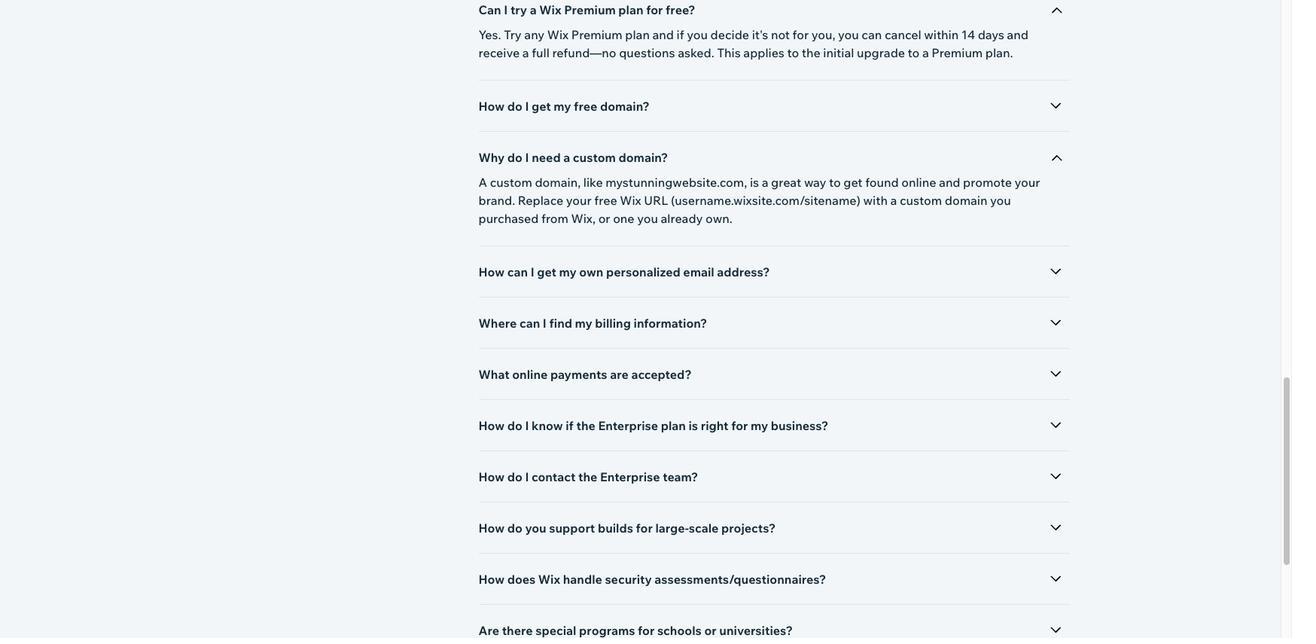 Task type: describe. For each thing, give the bounding box(es) containing it.
get for how can i get my own personalized email address?
[[537, 264, 557, 279]]

any
[[525, 27, 545, 42]]

own
[[579, 264, 604, 279]]

within
[[924, 27, 959, 42]]

security
[[605, 572, 652, 587]]

0 horizontal spatial and
[[653, 27, 674, 42]]

right
[[701, 418, 729, 433]]

2 horizontal spatial to
[[908, 45, 920, 60]]

how for how can i get my own personalized email address?
[[479, 264, 505, 279]]

14
[[962, 27, 976, 42]]

domain,
[[535, 175, 581, 190]]

0 vertical spatial custom
[[573, 150, 616, 165]]

get inside a custom domain, like mystunningwebsite.com, is a great way to get found online and promote your brand. replace your free wix url (username.wixsite.com/sitename) with a custom domain you purchased from wix, or one you already own.
[[844, 175, 863, 190]]

find
[[549, 316, 572, 331]]

to inside a custom domain, like mystunningwebsite.com, is a great way to get found online and promote your brand. replace your free wix url (username.wixsite.com/sitename) with a custom domain you purchased from wix, or one you already own.
[[829, 175, 841, 190]]

you down promote
[[991, 193, 1011, 208]]

can for how can i get my own personalized email address?
[[507, 264, 528, 279]]

try
[[511, 2, 527, 17]]

how for how do you support builds for large-scale projects?
[[479, 521, 505, 536]]

1 vertical spatial custom
[[490, 175, 532, 190]]

what
[[479, 367, 510, 382]]

do for support
[[507, 521, 523, 536]]

cancel
[[885, 27, 922, 42]]

can
[[479, 2, 501, 17]]

for right right
[[732, 418, 748, 433]]

for left large-
[[636, 521, 653, 536]]

assessments/questionnaires?
[[655, 572, 826, 587]]

email
[[683, 264, 715, 279]]

can inside 'yes. try any wix premium plan and if you decide it's not for you, you can cancel within 14 days and receive a full refund—no questions asked. this applies to the initial upgrade to a premium plan.'
[[862, 27, 882, 42]]

try
[[504, 27, 522, 42]]

found
[[866, 175, 899, 190]]

already
[[661, 211, 703, 226]]

2 vertical spatial the
[[579, 469, 598, 484]]

with
[[864, 193, 888, 208]]

builds
[[598, 521, 633, 536]]

address?
[[717, 264, 770, 279]]

plan inside 'yes. try any wix premium plan and if you decide it's not for you, you can cancel within 14 days and receive a full refund—no questions asked. this applies to the initial upgrade to a premium plan.'
[[625, 27, 650, 42]]

are
[[610, 367, 629, 382]]

promote
[[963, 175, 1012, 190]]

a up (username.wixsite.com/sitename)
[[762, 175, 769, 190]]

domain? for how do i get my free domain?
[[600, 99, 650, 114]]

projects?
[[722, 521, 776, 536]]

i for where can i find my billing information?
[[543, 316, 547, 331]]

why
[[479, 150, 505, 165]]

how for how do i contact the enterprise team?
[[479, 469, 505, 484]]

applies
[[744, 45, 785, 60]]

handle
[[563, 572, 603, 587]]

my for free
[[554, 99, 571, 114]]

where
[[479, 316, 517, 331]]

how for how do i get my free domain?
[[479, 99, 505, 114]]

from
[[542, 211, 569, 226]]

not
[[771, 27, 790, 42]]

url
[[644, 193, 668, 208]]

how do i know if the enterprise plan is right for my business?
[[479, 418, 829, 433]]

contact
[[532, 469, 576, 484]]

brand.
[[479, 193, 515, 208]]

get for how do i get my free domain?
[[532, 99, 551, 114]]

the inside 'yes. try any wix premium plan and if you decide it's not for you, you can cancel within 14 days and receive a full refund—no questions asked. this applies to the initial upgrade to a premium plan.'
[[802, 45, 821, 60]]

decide
[[711, 27, 750, 42]]

a
[[479, 175, 487, 190]]

yes.
[[479, 27, 501, 42]]

receive
[[479, 45, 520, 60]]

how does wix handle security assessments/questionnaires?
[[479, 572, 826, 587]]

for inside 'yes. try any wix premium plan and if you decide it's not for you, you can cancel within 14 days and receive a full refund—no questions asked. this applies to the initial upgrade to a premium plan.'
[[793, 27, 809, 42]]

wix inside a custom domain, like mystunningwebsite.com, is a great way to get found online and promote your brand. replace your free wix url (username.wixsite.com/sitename) with a custom domain you purchased from wix, or one you already own.
[[620, 193, 642, 208]]

2 vertical spatial plan
[[661, 418, 686, 433]]



Task type: vqa. For each thing, say whether or not it's contained in the screenshot.
online
yes



Task type: locate. For each thing, give the bounding box(es) containing it.
asked.
[[678, 45, 715, 60]]

1 vertical spatial the
[[577, 418, 596, 433]]

you,
[[812, 27, 836, 42]]

custom up like
[[573, 150, 616, 165]]

how do i get my free domain?
[[479, 99, 650, 114]]

enterprise left team?
[[600, 469, 660, 484]]

questions
[[619, 45, 675, 60]]

0 vertical spatial online
[[902, 175, 937, 190]]

0 vertical spatial if
[[677, 27, 684, 42]]

for
[[646, 2, 663, 17], [793, 27, 809, 42], [732, 418, 748, 433], [636, 521, 653, 536]]

4 how from the top
[[479, 469, 505, 484]]

1 vertical spatial if
[[566, 418, 574, 433]]

2 vertical spatial premium
[[932, 45, 983, 60]]

upgrade
[[857, 45, 905, 60]]

do for know
[[507, 418, 523, 433]]

3 how from the top
[[479, 418, 505, 433]]

1 vertical spatial can
[[507, 264, 528, 279]]

a left full
[[523, 45, 529, 60]]

if inside 'yes. try any wix premium plan and if you decide it's not for you, you can cancel within 14 days and receive a full refund—no questions asked. this applies to the initial upgrade to a premium plan.'
[[677, 27, 684, 42]]

2 vertical spatial get
[[537, 264, 557, 279]]

3 do from the top
[[507, 418, 523, 433]]

1 vertical spatial online
[[512, 367, 548, 382]]

0 horizontal spatial to
[[788, 45, 799, 60]]

my left business? at bottom right
[[751, 418, 768, 433]]

0 vertical spatial get
[[532, 99, 551, 114]]

team?
[[663, 469, 698, 484]]

a custom domain, like mystunningwebsite.com, is a great way to get found online and promote your brand. replace your free wix url (username.wixsite.com/sitename) with a custom domain you purchased from wix, or one you already own.
[[479, 175, 1041, 226]]

and up the questions
[[653, 27, 674, 42]]

1 vertical spatial get
[[844, 175, 863, 190]]

is up (username.wixsite.com/sitename)
[[750, 175, 759, 190]]

free
[[574, 99, 598, 114], [595, 193, 617, 208]]

online right found
[[902, 175, 937, 190]]

domain?
[[600, 99, 650, 114], [619, 150, 668, 165]]

yes. try any wix premium plan and if you decide it's not for you, you can cancel within 14 days and receive a full refund—no questions asked. this applies to the initial upgrade to a premium plan.
[[479, 27, 1029, 60]]

1 horizontal spatial if
[[677, 27, 684, 42]]

0 vertical spatial free
[[574, 99, 598, 114]]

get
[[532, 99, 551, 114], [844, 175, 863, 190], [537, 264, 557, 279]]

can down 'purchased'
[[507, 264, 528, 279]]

or
[[599, 211, 611, 226]]

to down not
[[788, 45, 799, 60]]

2 how from the top
[[479, 264, 505, 279]]

0 vertical spatial plan
[[619, 2, 644, 17]]

6 how from the top
[[479, 572, 505, 587]]

and up domain
[[939, 175, 961, 190]]

need
[[532, 150, 561, 165]]

1 vertical spatial plan
[[625, 27, 650, 42]]

free inside a custom domain, like mystunningwebsite.com, is a great way to get found online and promote your brand. replace your free wix url (username.wixsite.com/sitename) with a custom domain you purchased from wix, or one you already own.
[[595, 193, 617, 208]]

the right the contact
[[579, 469, 598, 484]]

i for how do i get my free domain?
[[525, 99, 529, 114]]

how do you support builds for large-scale projects?
[[479, 521, 776, 536]]

my
[[554, 99, 571, 114], [559, 264, 577, 279], [575, 316, 593, 331], [751, 418, 768, 433]]

2 horizontal spatial and
[[1007, 27, 1029, 42]]

0 vertical spatial premium
[[564, 2, 616, 17]]

wix right any at the top
[[547, 27, 569, 42]]

the right know at left
[[577, 418, 596, 433]]

can left find
[[520, 316, 540, 331]]

i
[[504, 2, 508, 17], [525, 99, 529, 114], [525, 150, 529, 165], [531, 264, 535, 279], [543, 316, 547, 331], [525, 418, 529, 433], [525, 469, 529, 484]]

custom
[[573, 150, 616, 165], [490, 175, 532, 190], [900, 193, 942, 208]]

how can i get my own personalized email address?
[[479, 264, 770, 279]]

premium
[[564, 2, 616, 17], [572, 27, 623, 42], [932, 45, 983, 60]]

you left support
[[525, 521, 547, 536]]

free up why do i need a custom domain?
[[574, 99, 598, 114]]

1 horizontal spatial to
[[829, 175, 841, 190]]

full
[[532, 45, 550, 60]]

i for why do i need a custom domain?
[[525, 150, 529, 165]]

free up or
[[595, 193, 617, 208]]

like
[[584, 175, 603, 190]]

1 horizontal spatial your
[[1015, 175, 1041, 190]]

2 vertical spatial custom
[[900, 193, 942, 208]]

enterprise
[[598, 418, 658, 433], [600, 469, 660, 484]]

support
[[549, 521, 595, 536]]

wix
[[540, 2, 562, 17], [547, 27, 569, 42], [620, 193, 642, 208], [538, 572, 561, 587]]

wix,
[[571, 211, 596, 226]]

wix right "does"
[[538, 572, 561, 587]]

custom left domain
[[900, 193, 942, 208]]

domain? up mystunningwebsite.com,
[[619, 150, 668, 165]]

0 vertical spatial your
[[1015, 175, 1041, 190]]

way
[[804, 175, 827, 190]]

it's
[[752, 27, 769, 42]]

get up need
[[532, 99, 551, 114]]

and inside a custom domain, like mystunningwebsite.com, is a great way to get found online and promote your brand. replace your free wix url (username.wixsite.com/sitename) with a custom domain you purchased from wix, or one you already own.
[[939, 175, 961, 190]]

0 horizontal spatial is
[[689, 418, 698, 433]]

online right what
[[512, 367, 548, 382]]

the
[[802, 45, 821, 60], [577, 418, 596, 433], [579, 469, 598, 484]]

my right find
[[575, 316, 593, 331]]

and up plan.
[[1007, 27, 1029, 42]]

can for where can i find my billing information?
[[520, 316, 540, 331]]

online inside a custom domain, like mystunningwebsite.com, is a great way to get found online and promote your brand. replace your free wix url (username.wixsite.com/sitename) with a custom domain you purchased from wix, or one you already own.
[[902, 175, 937, 190]]

business?
[[771, 418, 829, 433]]

personalized
[[606, 264, 681, 279]]

the down you,
[[802, 45, 821, 60]]

initial
[[824, 45, 855, 60]]

is
[[750, 175, 759, 190], [689, 418, 698, 433]]

do for contact
[[507, 469, 523, 484]]

a right need
[[564, 150, 570, 165]]

mystunningwebsite.com,
[[606, 175, 747, 190]]

large-
[[656, 521, 689, 536]]

days
[[978, 27, 1005, 42]]

how for how does wix handle security assessments/questionnaires?
[[479, 572, 505, 587]]

to down cancel
[[908, 45, 920, 60]]

if up asked.
[[677, 27, 684, 42]]

replace
[[518, 193, 564, 208]]

for right not
[[793, 27, 809, 42]]

1 horizontal spatial is
[[750, 175, 759, 190]]

your
[[1015, 175, 1041, 190], [566, 193, 592, 208]]

free?
[[666, 2, 696, 17]]

0 horizontal spatial custom
[[490, 175, 532, 190]]

can i try a wix premium plan for free?
[[479, 2, 696, 17]]

1 horizontal spatial and
[[939, 175, 961, 190]]

a
[[530, 2, 537, 17], [523, 45, 529, 60], [923, 45, 929, 60], [564, 150, 570, 165], [762, 175, 769, 190], [891, 193, 897, 208]]

one
[[613, 211, 635, 226]]

do for get
[[507, 99, 523, 114]]

online
[[902, 175, 937, 190], [512, 367, 548, 382]]

and
[[653, 27, 674, 42], [1007, 27, 1029, 42], [939, 175, 961, 190]]

where can i find my billing information?
[[479, 316, 708, 331]]

billing
[[595, 316, 631, 331]]

0 horizontal spatial if
[[566, 418, 574, 433]]

2 do from the top
[[508, 150, 523, 165]]

i for how can i get my own personalized email address?
[[531, 264, 535, 279]]

own.
[[706, 211, 733, 226]]

plan
[[619, 2, 644, 17], [625, 27, 650, 42], [661, 418, 686, 433]]

you up initial
[[838, 27, 859, 42]]

my left own
[[559, 264, 577, 279]]

get left own
[[537, 264, 557, 279]]

do down the receive
[[507, 99, 523, 114]]

0 vertical spatial can
[[862, 27, 882, 42]]

what online payments are accepted?
[[479, 367, 692, 382]]

why do i need a custom domain?
[[479, 150, 668, 165]]

do left know at left
[[507, 418, 523, 433]]

a right try
[[530, 2, 537, 17]]

domain
[[945, 193, 988, 208]]

how do i contact the enterprise team?
[[479, 469, 698, 484]]

1 vertical spatial premium
[[572, 27, 623, 42]]

you up asked.
[[687, 27, 708, 42]]

you
[[687, 27, 708, 42], [838, 27, 859, 42], [991, 193, 1011, 208], [637, 211, 658, 226], [525, 521, 547, 536]]

1 vertical spatial free
[[595, 193, 617, 208]]

4 do from the top
[[507, 469, 523, 484]]

plan.
[[986, 45, 1014, 60]]

your right promote
[[1015, 175, 1041, 190]]

to
[[788, 45, 799, 60], [908, 45, 920, 60], [829, 175, 841, 190]]

5 how from the top
[[479, 521, 505, 536]]

1 vertical spatial domain?
[[619, 150, 668, 165]]

can
[[862, 27, 882, 42], [507, 264, 528, 279], [520, 316, 540, 331]]

know
[[532, 418, 563, 433]]

do left the contact
[[507, 469, 523, 484]]

1 horizontal spatial online
[[902, 175, 937, 190]]

i for how do i know if the enterprise plan is right for my business?
[[525, 418, 529, 433]]

a right with
[[891, 193, 897, 208]]

my for billing
[[575, 316, 593, 331]]

for left free?
[[646, 2, 663, 17]]

get left found
[[844, 175, 863, 190]]

1 do from the top
[[507, 99, 523, 114]]

great
[[771, 175, 802, 190]]

0 horizontal spatial online
[[512, 367, 548, 382]]

domain? down the questions
[[600, 99, 650, 114]]

payments
[[551, 367, 608, 382]]

accepted?
[[632, 367, 692, 382]]

a down within
[[923, 45, 929, 60]]

information?
[[634, 316, 708, 331]]

wix up one
[[620, 193, 642, 208]]

wix up any at the top
[[540, 2, 562, 17]]

0 horizontal spatial your
[[566, 193, 592, 208]]

to right the way
[[829, 175, 841, 190]]

(username.wixsite.com/sitename)
[[671, 193, 861, 208]]

1 horizontal spatial custom
[[573, 150, 616, 165]]

1 how from the top
[[479, 99, 505, 114]]

domain? for why do i need a custom domain?
[[619, 150, 668, 165]]

can up 'upgrade'
[[862, 27, 882, 42]]

5 do from the top
[[507, 521, 523, 536]]

purchased
[[479, 211, 539, 226]]

if right know at left
[[566, 418, 574, 433]]

if
[[677, 27, 684, 42], [566, 418, 574, 433]]

0 vertical spatial the
[[802, 45, 821, 60]]

0 vertical spatial domain?
[[600, 99, 650, 114]]

you down url
[[637, 211, 658, 226]]

does
[[507, 572, 536, 587]]

scale
[[689, 521, 719, 536]]

1 vertical spatial is
[[689, 418, 698, 433]]

do for need
[[508, 150, 523, 165]]

0 vertical spatial is
[[750, 175, 759, 190]]

my for own
[[559, 264, 577, 279]]

your up wix,
[[566, 193, 592, 208]]

my up why do i need a custom domain?
[[554, 99, 571, 114]]

i for how do i contact the enterprise team?
[[525, 469, 529, 484]]

enterprise down are
[[598, 418, 658, 433]]

1 vertical spatial your
[[566, 193, 592, 208]]

how for how do i know if the enterprise plan is right for my business?
[[479, 418, 505, 433]]

do right why
[[508, 150, 523, 165]]

2 horizontal spatial custom
[[900, 193, 942, 208]]

1 vertical spatial enterprise
[[600, 469, 660, 484]]

0 vertical spatial enterprise
[[598, 418, 658, 433]]

this
[[717, 45, 741, 60]]

refund—no
[[552, 45, 617, 60]]

do up "does"
[[507, 521, 523, 536]]

wix inside 'yes. try any wix premium plan and if you decide it's not for you, you can cancel within 14 days and receive a full refund—no questions asked. this applies to the initial upgrade to a premium plan.'
[[547, 27, 569, 42]]

do
[[507, 99, 523, 114], [508, 150, 523, 165], [507, 418, 523, 433], [507, 469, 523, 484], [507, 521, 523, 536]]

custom up brand.
[[490, 175, 532, 190]]

is inside a custom domain, like mystunningwebsite.com, is a great way to get found online and promote your brand. replace your free wix url (username.wixsite.com/sitename) with a custom domain you purchased from wix, or one you already own.
[[750, 175, 759, 190]]

2 vertical spatial can
[[520, 316, 540, 331]]

is left right
[[689, 418, 698, 433]]



